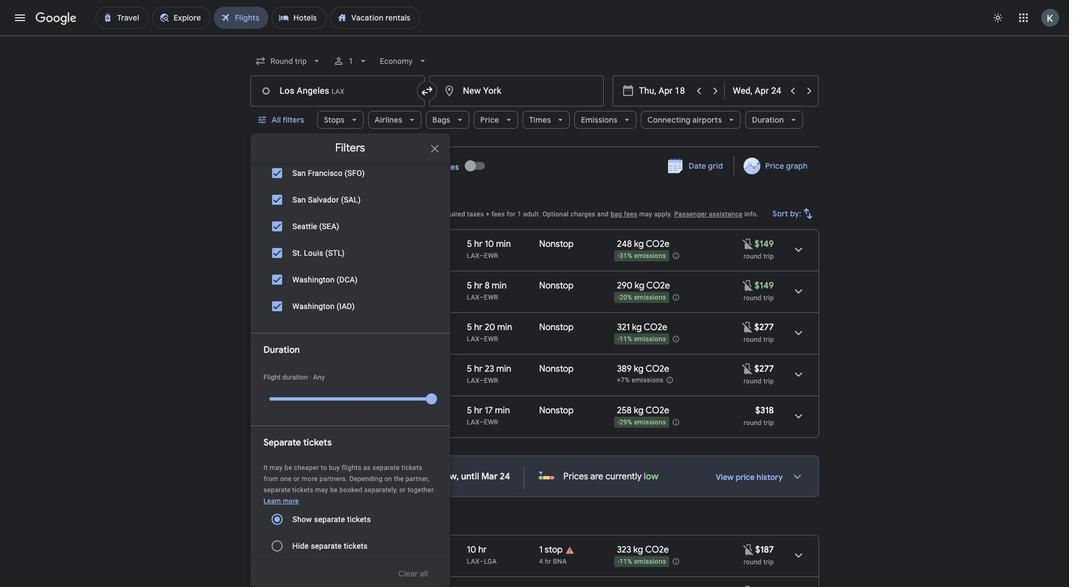 Task type: describe. For each thing, give the bounding box(es) containing it.
for
[[507, 210, 516, 218]]

ewr for 8
[[484, 294, 498, 302]]

Arrival time: 5:16 AM on  Friday, April 19. text field
[[344, 280, 381, 292]]

convenience
[[336, 210, 375, 218]]

5 hr 10 min lax – ewr
[[467, 239, 511, 260]]

book
[[378, 472, 399, 483]]

best departing flights
[[250, 193, 362, 207]]

round for 323 kg co2e
[[744, 559, 762, 566]]

filters
[[282, 115, 304, 125]]

5 for 5 hr 10 min
[[467, 239, 472, 250]]

times button
[[522, 107, 570, 133]]

(sfo)
[[345, 169, 365, 178]]

$149 for 290 kg co2e
[[755, 280, 774, 292]]

0 horizontal spatial may
[[270, 464, 283, 472]]

separately,
[[364, 486, 398, 494]]

11% for 323
[[620, 558, 632, 566]]

flights for other departing flights
[[337, 515, 369, 529]]

optional
[[543, 210, 569, 218]]

0 horizontal spatial on
[[296, 210, 304, 218]]

co2e for 389 kg co2e
[[646, 364, 669, 375]]

1 fees from the left
[[492, 210, 505, 218]]

view
[[716, 473, 734, 483]]

total duration 10 hr. element
[[467, 545, 539, 558]]

(sal)
[[341, 195, 361, 204]]

separate
[[264, 438, 301, 449]]

low
[[644, 472, 658, 483]]

149 US dollars text field
[[755, 239, 774, 250]]

round for 248 kg co2e
[[744, 253, 762, 260]]

show separate tickets
[[292, 515, 371, 524]]

now,
[[439, 472, 459, 483]]

this price for this flight doesn't include overhead bin access. if you need a carry-on bag, use the bags filter to update prices. image for $277
[[741, 362, 754, 376]]

323 kg co2e
[[617, 545, 669, 556]]

cheapest
[[307, 472, 345, 483]]

4 hr bna
[[539, 558, 567, 566]]

prices are currently low
[[563, 472, 658, 483]]

kg for 258
[[634, 405, 644, 417]]

spirit for 8:28 am
[[302, 252, 318, 260]]

$277 for 389 kg co2e
[[754, 364, 774, 375]]

– inside the 5 hr 23 min lax – ewr
[[479, 377, 484, 385]]

277 US dollars text field
[[754, 322, 774, 333]]

emissions down 389 kg co2e
[[632, 377, 664, 384]]

318 US dollars text field
[[755, 405, 774, 417]]

partner,
[[406, 475, 429, 483]]

10 inside 5 hr 10 min lax – ewr
[[485, 239, 494, 250]]

5 for 5 hr 23 min
[[467, 364, 472, 375]]

5 hr 17 min lax – ewr
[[467, 405, 510, 427]]

min for 5 hr 17 min
[[495, 405, 510, 417]]

washington (dca)
[[292, 275, 358, 284]]

Departure text field
[[639, 76, 690, 106]]

10:10 pm – 11:10 am spirit
[[302, 545, 382, 566]]

swap origin and destination. image
[[420, 84, 433, 98]]

lax inside 10 hr lax – lga
[[467, 558, 479, 566]]

lax for 5 hr 17 min
[[467, 419, 479, 427]]

depending
[[349, 475, 383, 483]]

the cheapest time to book is usually now, until mar 24
[[290, 472, 510, 483]]

nonstop for 5 hr 20 min
[[539, 322, 574, 333]]

salvador
[[308, 195, 339, 204]]

price graph button
[[737, 156, 817, 176]]

separate tickets option group
[[264, 506, 437, 560]]

emissions button
[[574, 107, 636, 133]]

- for 290
[[618, 294, 620, 302]]

this price for this flight doesn't include overhead bin access. if you need a carry-on bag, use the bags filter to update prices. image for $149
[[741, 237, 755, 251]]

connecting
[[647, 115, 691, 125]]

total duration 5 hr 23 min. element
[[467, 364, 539, 377]]

view price history
[[716, 473, 783, 483]]

together.
[[408, 486, 435, 494]]

1 inside 'popup button'
[[349, 57, 353, 66]]

taxes
[[467, 210, 484, 218]]

$187
[[755, 545, 774, 556]]

departing for other
[[284, 515, 335, 529]]

23
[[485, 364, 494, 375]]

10:10 pm
[[302, 545, 338, 556]]

4:38 pm
[[344, 239, 376, 250]]

round inside $318 round trip
[[744, 419, 762, 427]]

– inside 10:10 pm – 11:10 am spirit
[[340, 545, 345, 556]]

track
[[269, 162, 289, 172]]

separate tickets
[[264, 438, 332, 449]]

connecting airports
[[647, 115, 722, 125]]

0 vertical spatial price
[[305, 210, 321, 218]]

history
[[757, 473, 783, 483]]

duration
[[282, 374, 308, 382]]

29%
[[620, 419, 632, 427]]

hide separate tickets
[[292, 542, 368, 551]]

spirit for 10:10 pm
[[302, 558, 318, 566]]

$277 for 321 kg co2e
[[754, 322, 774, 333]]

other
[[250, 515, 281, 529]]

total duration 5 hr 17 min. element
[[467, 405, 539, 418]]

Departure time: 12:36 PM. text field
[[302, 364, 337, 375]]

view price history image
[[784, 464, 811, 490]]

learn more about tracked prices image
[[317, 162, 327, 172]]

airlines button
[[368, 107, 421, 133]]

5 for 5 hr 8 min
[[467, 280, 472, 292]]

trip for 389 kg co2e
[[763, 378, 774, 385]]

sort
[[772, 209, 788, 219]]

– left 5:16 am
[[337, 280, 342, 292]]

learn
[[264, 498, 281, 505]]

any dates
[[422, 162, 459, 172]]

- for 321
[[618, 335, 620, 343]]

seattle (sea)
[[292, 222, 339, 231]]

-20% emissions
[[618, 294, 666, 302]]

5 hr 20 min lax – ewr
[[467, 322, 512, 343]]

277 US dollars text field
[[754, 364, 774, 375]]

8:15 am
[[302, 322, 333, 333]]

seattle
[[292, 222, 317, 231]]

nonstop for 5 hr 23 min
[[539, 364, 574, 375]]

Departure time: 9:38 PM. text field
[[302, 405, 334, 417]]

flight details. leaves los angeles international airport at 12:36 pm on thursday, april 18 and arrives at newark liberty international airport at 8:59 pm on thursday, april 18. image
[[785, 362, 812, 388]]

Arrival time: 11:10 AM on  Friday, April 19. text field
[[347, 545, 387, 556]]

hr for 8
[[474, 280, 483, 292]]

5 for 5 hr 17 min
[[467, 405, 472, 417]]

all filters
[[271, 115, 304, 125]]

san for san francisco (sfo)
[[292, 169, 306, 178]]

this price for this flight doesn't include overhead bin access. if you need a carry-on bag, use the bags filter to update prices. image for $277
[[741, 321, 754, 334]]

9:38 pm
[[302, 405, 334, 417]]

1 horizontal spatial price
[[736, 473, 755, 483]]

may inside main content
[[639, 210, 652, 218]]

2 fees from the left
[[624, 210, 637, 218]]

1 stop
[[539, 545, 563, 556]]

flight duration · any
[[264, 374, 325, 382]]

co2e for 323 kg co2e
[[645, 545, 669, 556]]

0 horizontal spatial or
[[293, 475, 300, 483]]

1 stop flight. element
[[539, 545, 563, 558]]

2 and from the left
[[597, 210, 609, 218]]

9:08 pm
[[302, 280, 335, 292]]

24
[[500, 472, 510, 483]]

total duration 5 hr 10 min. element
[[467, 239, 539, 252]]

louis
[[304, 249, 323, 258]]

5 hr 23 min lax – ewr
[[467, 364, 511, 385]]

united
[[302, 335, 322, 343]]

lax for 5 hr 20 min
[[467, 335, 479, 343]]

duration inside duration popup button
[[752, 115, 784, 125]]

it
[[264, 464, 268, 472]]

trip inside $318 round trip
[[763, 419, 774, 427]]

francisco
[[308, 169, 343, 178]]

flight details. leaves los angeles international airport at 8:28 am on thursday, april 18 and arrives at newark liberty international airport at 4:38 pm on thursday, april 18. image
[[785, 237, 812, 263]]

– inside 10 hr lax – lga
[[479, 558, 484, 566]]

filters
[[335, 141, 365, 155]]

kg for 323
[[633, 545, 643, 556]]

prices for prices include required taxes + fees for 1 adult. optional charges and bag fees may apply. passenger assistance
[[394, 210, 413, 218]]

emissions for 248
[[634, 252, 666, 260]]

jetblue
[[302, 377, 325, 385]]

258 kg co2e
[[617, 405, 669, 417]]

(stl)
[[325, 249, 345, 258]]

bna
[[553, 558, 567, 566]]

nonstop flight. element for 5 hr 23 min
[[539, 364, 574, 377]]

nonstop for 5 hr 10 min
[[539, 239, 574, 250]]

hr for 10
[[474, 239, 483, 250]]

1 vertical spatial be
[[330, 486, 338, 494]]

flights inside the it may be cheaper to buy flights as separate tickets from one or more partners. depending on the partner, separate tickets may be booked separately, or together. learn more
[[342, 464, 361, 472]]

one
[[280, 475, 292, 483]]

based
[[275, 210, 294, 218]]

1 inside 9:38 pm – 5:55 am + 1
[[379, 405, 382, 412]]

all
[[271, 115, 281, 125]]

ewr for 17
[[484, 419, 498, 427]]

is
[[401, 472, 407, 483]]

connecting airports button
[[641, 107, 741, 133]]

flight details. leaves los angeles international airport at 10:10 pm on thursday, april 18 and arrives at laguardia airport (lga) at 11:10 am on friday, april 19. image
[[785, 543, 812, 569]]

include
[[415, 210, 438, 218]]

show
[[292, 515, 312, 524]]

- for 248
[[618, 252, 620, 260]]

none search field containing filters
[[250, 0, 819, 588]]

to inside the it may be cheaper to buy flights as separate tickets from one or more partners. depending on the partner, separate tickets may be booked separately, or together. learn more
[[321, 464, 327, 472]]

by:
[[790, 209, 801, 219]]

ewr for 23
[[484, 377, 498, 385]]

co2e for 321 kg co2e
[[644, 322, 667, 333]]

the
[[290, 472, 305, 483]]

389
[[617, 364, 632, 375]]

– inside 9:38 pm – 5:55 am + 1
[[336, 405, 341, 417]]

0 vertical spatial be
[[285, 464, 292, 472]]

apr
[[333, 162, 347, 172]]

258
[[617, 405, 632, 417]]



Task type: vqa. For each thing, say whether or not it's contained in the screenshot.
Nonstop flight. element associated with 5 hr 23 min
yes



Task type: locate. For each thing, give the bounding box(es) containing it.
(iad)
[[337, 302, 355, 311]]

– inside 5 hr 20 min lax – ewr
[[479, 335, 484, 343]]

san
[[292, 169, 306, 178], [292, 195, 306, 204]]

departing for best
[[276, 193, 327, 207]]

partners.
[[320, 475, 348, 483]]

5 round trip from the top
[[744, 559, 774, 566]]

round for 290 kg co2e
[[744, 294, 762, 302]]

prices left include
[[394, 210, 413, 218]]

price for price graph
[[765, 161, 784, 171]]

3 nonstop flight. element from the top
[[539, 322, 574, 335]]

3 lax from the top
[[467, 335, 479, 343]]

prices
[[291, 162, 314, 172]]

4 round from the top
[[744, 378, 762, 385]]

+ inside 9:38 pm – 5:55 am + 1
[[376, 405, 379, 412]]

hr inside 5 hr 10 min lax – ewr
[[474, 239, 483, 250]]

0 vertical spatial -11% emissions
[[618, 335, 666, 343]]

None text field
[[250, 76, 425, 107]]

emissions for 323
[[634, 558, 666, 566]]

total duration 5 hr 8 min. element
[[467, 280, 539, 293]]

the
[[394, 475, 404, 483]]

-11% emissions for 323
[[618, 558, 666, 566]]

be down partners.
[[330, 486, 338, 494]]

0 vertical spatial departing
[[276, 193, 327, 207]]

Departure time: 10:10 PM. text field
[[302, 545, 338, 556]]

price up seattle (sea)
[[305, 210, 321, 218]]

be up one
[[285, 464, 292, 472]]

ranked based on price and convenience
[[250, 210, 375, 218]]

nonstop flight. element
[[539, 239, 574, 252], [539, 280, 574, 293], [539, 322, 574, 335], [539, 364, 574, 377], [539, 405, 574, 418]]

1 round from the top
[[744, 253, 762, 260]]

trip down '$318'
[[763, 419, 774, 427]]

1 vertical spatial or
[[399, 486, 406, 494]]

washington down the louis in the top left of the page
[[292, 275, 335, 284]]

ranked
[[250, 210, 273, 218]]

1 vertical spatial price
[[765, 161, 784, 171]]

1 vertical spatial 11%
[[620, 558, 632, 566]]

4 trip from the top
[[763, 378, 774, 385]]

1 nonstop flight. element from the top
[[539, 239, 574, 252]]

hr inside 5 hr 20 min lax – ewr
[[474, 322, 483, 333]]

Return text field
[[733, 76, 784, 106]]

– inside 8:15 am – 4:35 pm united
[[335, 322, 341, 333]]

ewr inside 5 hr 20 min lax – ewr
[[484, 335, 498, 343]]

0 horizontal spatial to
[[321, 464, 327, 472]]

kg up +7% emissions at the right bottom
[[634, 364, 644, 375]]

ewr inside 5 hr 8 min lax – ewr
[[484, 294, 498, 302]]

3 round trip from the top
[[744, 336, 774, 344]]

hr down taxes
[[474, 239, 483, 250]]

1 vertical spatial san
[[292, 195, 306, 204]]

323
[[617, 545, 631, 556]]

5 inside 5 hr 20 min lax – ewr
[[467, 322, 472, 333]]

- down 321
[[618, 335, 620, 343]]

– down total duration 5 hr 10 min. element
[[479, 252, 484, 260]]

1 horizontal spatial fees
[[624, 210, 637, 218]]

bag
[[611, 210, 622, 218]]

12:36 pm
[[302, 364, 337, 375]]

- for 323
[[618, 558, 620, 566]]

1 5 from the top
[[467, 239, 472, 250]]

1 horizontal spatial +
[[486, 210, 490, 218]]

round down $149 text field
[[744, 253, 762, 260]]

nonstop flight. element for 5 hr 10 min
[[539, 239, 574, 252]]

5 nonstop flight. element from the top
[[539, 405, 574, 418]]

lga
[[484, 558, 497, 566]]

4 nonstop flight. element from the top
[[539, 364, 574, 377]]

lax down total duration 5 hr 17 min. element on the bottom of the page
[[467, 419, 479, 427]]

flight details. leaves los angeles international airport at 9:38 pm on thursday, april 18 and arrives at newark liberty international airport at 5:55 am on friday, april 19. image
[[785, 403, 812, 430]]

(sea)
[[319, 222, 339, 231]]

ewr inside 5 hr 10 min lax – ewr
[[484, 252, 498, 260]]

2 $149 from the top
[[755, 280, 774, 292]]

and left bag
[[597, 210, 609, 218]]

Departure time: 9:08 PM. text field
[[302, 280, 335, 292]]

5 trip from the top
[[763, 419, 774, 427]]

this price for this flight doesn't include overhead bin access. if you need a carry-on bag, use the bags filter to update prices. image
[[741, 237, 755, 251], [741, 362, 754, 376], [742, 543, 755, 557]]

2 san from the top
[[292, 195, 306, 204]]

passenger
[[674, 210, 707, 218]]

5 - from the top
[[618, 558, 620, 566]]

main content
[[250, 152, 819, 588]]

min inside 5 hr 17 min lax – ewr
[[495, 405, 510, 417]]

5 left 23
[[467, 364, 472, 375]]

1
[[349, 57, 353, 66], [517, 210, 521, 218], [379, 405, 382, 412], [539, 545, 543, 556]]

1 horizontal spatial to
[[368, 472, 376, 483]]

1 vertical spatial -11% emissions
[[618, 558, 666, 566]]

round trip for 290 kg co2e
[[744, 294, 774, 302]]

5 inside 5 hr 17 min lax – ewr
[[467, 405, 472, 417]]

3 5 from the top
[[467, 322, 472, 333]]

– right "8:15 am"
[[335, 322, 341, 333]]

5 lax from the top
[[467, 419, 479, 427]]

washington for washington (dca)
[[292, 275, 335, 284]]

1 and from the left
[[323, 210, 334, 218]]

5 for 5 hr 20 min
[[467, 322, 472, 333]]

more right "learn"
[[283, 498, 299, 505]]

lax down total duration 5 hr 20 min. element at the bottom of the page
[[467, 335, 479, 343]]

or right one
[[293, 475, 300, 483]]

2 - from the top
[[618, 294, 620, 302]]

flight details. leaves los angeles international airport at 8:15 am on thursday, april 18 and arrives at newark liberty international airport at 4:35 pm on thursday, april 18. image
[[785, 320, 812, 347]]

0 horizontal spatial and
[[323, 210, 334, 218]]

round down 277 us dollars text box on the bottom
[[744, 378, 762, 385]]

1 $277 from the top
[[754, 322, 774, 333]]

– inside 8:28 am – 4:38 pm spirit
[[336, 239, 342, 250]]

this price for this flight doesn't include overhead bin access. if you need a carry-on bag, use the bags filter to update prices. image for $149
[[741, 279, 755, 292]]

2 washington from the top
[[292, 302, 335, 311]]

passenger assistance button
[[674, 210, 743, 218]]

0 horizontal spatial more
[[283, 498, 299, 505]]

0 vertical spatial may
[[639, 210, 652, 218]]

duration up flight
[[264, 345, 300, 356]]

8:28 am – 4:38 pm spirit
[[302, 239, 376, 260]]

hr for 17
[[474, 405, 483, 417]]

2 trip from the top
[[763, 294, 774, 302]]

0 vertical spatial 10
[[485, 239, 494, 250]]

ewr down 23
[[484, 377, 498, 385]]

-11% emissions for 321
[[618, 335, 666, 343]]

washington down 9:08 pm 'text box'
[[292, 302, 335, 311]]

2 round from the top
[[744, 294, 762, 302]]

round trip for 389 kg co2e
[[744, 378, 774, 385]]

– down total duration 10 hr. element
[[479, 558, 484, 566]]

0 vertical spatial this price for this flight doesn't include overhead bin access. if you need a carry-on bag, use the bags filter to update prices. image
[[741, 237, 755, 251]]

round down $187
[[744, 559, 762, 566]]

flight details. leaves los angeles international airport at 9:08 pm on thursday, april 18 and arrives at newark liberty international airport at 5:16 am on friday, april 19. image
[[785, 278, 812, 305]]

co2e for 258 kg co2e
[[646, 405, 669, 417]]

4 ewr from the top
[[484, 377, 498, 385]]

this price for this flight doesn't include overhead bin access. if you need a carry-on bag, use the bags filter to update prices. image down the assistance
[[741, 237, 755, 251]]

None text field
[[429, 76, 603, 107]]

1 vertical spatial more
[[283, 498, 299, 505]]

0 horizontal spatial +
[[376, 405, 379, 412]]

lax left lga
[[467, 558, 479, 566]]

290 kg co2e
[[617, 280, 670, 292]]

flights for best departing flights
[[329, 193, 362, 207]]

1 horizontal spatial and
[[597, 210, 609, 218]]

– inside 5 hr 10 min lax – ewr
[[479, 252, 484, 260]]

leaves los angeles international airport at 9:08 pm on thursday, april 18 and arrives at newark liberty international airport at 5:16 am on friday, april 19. element
[[302, 280, 381, 292]]

1 horizontal spatial 10
[[485, 239, 494, 250]]

– down total duration 5 hr 17 min. element on the bottom of the page
[[479, 419, 484, 427]]

1 vertical spatial $277
[[754, 364, 774, 375]]

required
[[440, 210, 465, 218]]

round trip for 321 kg co2e
[[744, 336, 774, 344]]

0 vertical spatial any
[[422, 162, 436, 172]]

co2e for 290 kg co2e
[[646, 280, 670, 292]]

round trip down $149 text box
[[744, 294, 774, 302]]

3 nonstop from the top
[[539, 322, 574, 333]]

price inside button
[[765, 161, 784, 171]]

ewr inside the 5 hr 23 min lax – ewr
[[484, 377, 498, 385]]

1 san from the top
[[292, 169, 306, 178]]

$149 down sort
[[755, 239, 774, 250]]

stop
[[545, 545, 563, 556]]

st.
[[292, 249, 302, 258]]

graph
[[786, 161, 808, 171]]

co2e up the -31% emissions
[[646, 239, 670, 250]]

stops
[[324, 115, 345, 125]]

bag fees button
[[611, 210, 637, 218]]

kg
[[634, 239, 644, 250], [635, 280, 644, 292], [632, 322, 642, 333], [634, 364, 644, 375], [634, 405, 644, 417], [633, 545, 643, 556]]

trip down 277 us dollars text box on the bottom
[[763, 378, 774, 385]]

2 this price for this flight doesn't include overhead bin access. if you need a carry-on bag, use the bags filter to update prices. image from the top
[[741, 321, 754, 334]]

round trip for 323 kg co2e
[[744, 559, 774, 566]]

+7% emissions
[[617, 377, 664, 384]]

3 ewr from the top
[[484, 335, 498, 343]]

emissions for 290
[[634, 294, 666, 302]]

round trip down 277 us dollars text field at the bottom right
[[744, 336, 774, 344]]

$277 left 'flight details. leaves los angeles international airport at 12:36 pm on thursday, april 18 and arrives at newark liberty international airport at 8:59 pm on thursday, april 18.' icon
[[754, 364, 774, 375]]

8
[[485, 280, 490, 292]]

5 left 8
[[467, 280, 472, 292]]

-11% emissions
[[618, 335, 666, 343], [618, 558, 666, 566]]

lax down total duration 5 hr 8 min. element
[[467, 294, 479, 302]]

18 – 24
[[349, 162, 373, 172]]

washington (iad)
[[292, 302, 355, 311]]

round trip down $149 text field
[[744, 253, 774, 260]]

1 vertical spatial departing
[[284, 515, 335, 529]]

– down total duration 5 hr 20 min. element at the bottom of the page
[[479, 335, 484, 343]]

it may be cheaper to buy flights as separate tickets from one or more partners. depending on the partner, separate tickets may be booked separately, or together. learn more
[[264, 464, 435, 505]]

to inside main content
[[368, 472, 376, 483]]

2 -11% emissions from the top
[[618, 558, 666, 566]]

min down for
[[496, 239, 511, 250]]

321 kg co2e
[[617, 322, 667, 333]]

price inside popup button
[[480, 115, 499, 125]]

kg right 323
[[633, 545, 643, 556]]

1 vertical spatial $149
[[755, 280, 774, 292]]

san francisco (sfo)
[[292, 169, 365, 178]]

3 round from the top
[[744, 336, 762, 344]]

to right time
[[368, 472, 376, 483]]

(dca)
[[337, 275, 358, 284]]

5 inside the 5 hr 23 min lax – ewr
[[467, 364, 472, 375]]

248
[[617, 239, 632, 250]]

hr left 8
[[474, 280, 483, 292]]

1 vertical spatial prices
[[563, 472, 588, 483]]

1 horizontal spatial prices
[[563, 472, 588, 483]]

this price for this flight doesn't include overhead bin access. if you need a carry-on bag, use the bags filter to update prices. image down 277 us dollars text field at the bottom right
[[741, 362, 754, 376]]

1 vertical spatial price
[[736, 473, 755, 483]]

1 ewr from the top
[[484, 252, 498, 260]]

round for 321 kg co2e
[[744, 336, 762, 344]]

kg for 321
[[632, 322, 642, 333]]

0 horizontal spatial duration
[[264, 345, 300, 356]]

lax inside the 5 hr 23 min lax – ewr
[[467, 377, 479, 385]]

flight
[[264, 374, 281, 382]]

to left buy
[[321, 464, 327, 472]]

hr for 23
[[474, 364, 483, 375]]

and up the (sea)
[[323, 210, 334, 218]]

trip for 290 kg co2e
[[763, 294, 774, 302]]

1 washington from the top
[[292, 275, 335, 284]]

5 inside 5 hr 8 min lax – ewr
[[467, 280, 472, 292]]

learn more link
[[264, 498, 299, 505]]

trip down 277 us dollars text field at the bottom right
[[763, 336, 774, 344]]

9:08 pm – 5:16 am
[[302, 280, 376, 292]]

price for price
[[480, 115, 499, 125]]

san up ranked based on price and convenience
[[292, 195, 306, 204]]

– left the 11:10 am
[[340, 545, 345, 556]]

usually
[[409, 472, 437, 483]]

Departure time: 8:28 AM. text field
[[302, 239, 334, 250]]

trip for 321 kg co2e
[[763, 336, 774, 344]]

assistance
[[709, 210, 743, 218]]

1 - from the top
[[618, 252, 620, 260]]

spirit inside 8:28 am – 4:38 pm spirit
[[302, 252, 318, 260]]

this price for this flight doesn't include overhead bin access. if you need a carry-on bag, use the bags filter to update prices. image for $187
[[742, 543, 755, 557]]

1 vertical spatial duration
[[264, 345, 300, 356]]

321
[[617, 322, 630, 333]]

11% down 321
[[620, 335, 632, 343]]

1 horizontal spatial be
[[330, 486, 338, 494]]

0 vertical spatial $277
[[754, 322, 774, 333]]

hr inside the 5 hr 23 min lax – ewr
[[474, 364, 483, 375]]

lax for 5 hr 8 min
[[467, 294, 479, 302]]

$149 left flight details. leaves los angeles international airport at 9:08 pm on thursday, april 18 and arrives at newark liberty international airport at 5:16 am on friday, april 19. image
[[755, 280, 774, 292]]

round
[[744, 253, 762, 260], [744, 294, 762, 302], [744, 336, 762, 344], [744, 378, 762, 385], [744, 419, 762, 427], [744, 559, 762, 566]]

prices left are
[[563, 472, 588, 483]]

main content containing best departing flights
[[250, 152, 819, 588]]

time
[[347, 472, 366, 483]]

5 5 from the top
[[467, 405, 472, 417]]

1 -11% emissions from the top
[[618, 335, 666, 343]]

to
[[321, 464, 327, 472], [368, 472, 376, 483]]

hr inside 5 hr 8 min lax – ewr
[[474, 280, 483, 292]]

$318 round trip
[[744, 405, 774, 427]]

0 vertical spatial this price for this flight doesn't include overhead bin access. if you need a carry-on bag, use the bags filter to update prices. image
[[741, 279, 755, 292]]

2 5 from the top
[[467, 280, 472, 292]]

0 vertical spatial on
[[296, 210, 304, 218]]

– down the (sea)
[[336, 239, 342, 250]]

cheaper
[[294, 464, 319, 472]]

layover (1 of 1) is a 4 hr overnight layover at nashville international airport in nashville. element
[[539, 558, 611, 566]]

any inside find the best price region
[[422, 162, 436, 172]]

1 trip from the top
[[763, 253, 774, 260]]

1 horizontal spatial may
[[315, 486, 328, 494]]

5 inside 5 hr 10 min lax – ewr
[[467, 239, 472, 250]]

fees left for
[[492, 210, 505, 218]]

ewr inside 5 hr 17 min lax – ewr
[[484, 419, 498, 427]]

min inside the 5 hr 23 min lax – ewr
[[496, 364, 511, 375]]

kg for 248
[[634, 239, 644, 250]]

hr for 20
[[474, 322, 483, 333]]

hr for bna
[[545, 558, 551, 566]]

washington for washington (iad)
[[292, 302, 335, 311]]

1 horizontal spatial more
[[302, 475, 318, 483]]

this price for this flight doesn't include overhead bin access. if you need a carry-on bag, use the bags filter to update prices. image left flight details. leaves los angeles international airport at 10:10 pm on thursday, april 18 and arrives at laguardia airport (lga) at 11:10 am on friday, april 19. icon on the right of page
[[742, 543, 755, 557]]

0 horizontal spatial price
[[480, 115, 499, 125]]

5 left 17 in the left of the page
[[467, 405, 472, 417]]

0 vertical spatial spirit
[[302, 252, 318, 260]]

kg up the -31% emissions
[[634, 239, 644, 250]]

1 round trip from the top
[[744, 253, 774, 260]]

1 vertical spatial +
[[376, 405, 379, 412]]

0 horizontal spatial fees
[[492, 210, 505, 218]]

None field
[[250, 51, 326, 71], [375, 51, 432, 71], [250, 51, 326, 71], [375, 51, 432, 71]]

nonstop for 5 hr 8 min
[[539, 280, 574, 292]]

min right 23
[[496, 364, 511, 375]]

separate
[[372, 464, 400, 472], [264, 486, 291, 494], [314, 515, 345, 524], [311, 542, 342, 551]]

min for 5 hr 10 min
[[496, 239, 511, 250]]

6 round from the top
[[744, 559, 762, 566]]

8:15 am – 4:35 pm united
[[302, 322, 375, 343]]

2 11% from the top
[[620, 558, 632, 566]]

nonstop flight. element for 5 hr 20 min
[[539, 322, 574, 335]]

flights up convenience
[[329, 193, 362, 207]]

airlines
[[375, 115, 402, 125]]

any right ·
[[313, 374, 325, 382]]

0 horizontal spatial price
[[305, 210, 321, 218]]

5 round from the top
[[744, 419, 762, 427]]

price right the 'bags' popup button
[[480, 115, 499, 125]]

1 vertical spatial 10
[[467, 545, 476, 556]]

min inside 5 hr 8 min lax – ewr
[[492, 280, 507, 292]]

1 vertical spatial may
[[270, 464, 283, 472]]

on inside the it may be cheaper to buy flights as separate tickets from one or more partners. depending on the partner, separate tickets may be booked separately, or together. learn more
[[384, 475, 392, 483]]

kg right 321
[[632, 322, 642, 333]]

on up seattle
[[296, 210, 304, 218]]

None search field
[[250, 0, 819, 588]]

trip down $149 text field
[[763, 253, 774, 260]]

spirit down 8:28 am text field
[[302, 252, 318, 260]]

1 button
[[329, 48, 373, 74]]

lax down total duration 5 hr 10 min. element
[[467, 252, 479, 260]]

1 vertical spatial flights
[[342, 464, 361, 472]]

5 nonstop from the top
[[539, 405, 574, 417]]

departing up ranked based on price and convenience
[[276, 193, 327, 207]]

5 ewr from the top
[[484, 419, 498, 427]]

more down cheaper at the bottom left of the page
[[302, 475, 318, 483]]

dates
[[438, 162, 459, 172]]

san right "track" at the top of page
[[292, 169, 306, 178]]

2 nonstop flight. element from the top
[[539, 280, 574, 293]]

any down close dialog image
[[422, 162, 436, 172]]

4 5 from the top
[[467, 364, 472, 375]]

buy
[[329, 464, 340, 472]]

0 vertical spatial price
[[480, 115, 499, 125]]

1 vertical spatial any
[[313, 374, 325, 382]]

4 nonstop from the top
[[539, 364, 574, 375]]

2 horizontal spatial may
[[639, 210, 652, 218]]

4 round trip from the top
[[744, 378, 774, 385]]

hr up lga
[[478, 545, 487, 556]]

lax inside 5 hr 17 min lax – ewr
[[467, 419, 479, 427]]

nonstop flight. element for 5 hr 8 min
[[539, 280, 574, 293]]

0 vertical spatial san
[[292, 169, 306, 178]]

on left the
[[384, 475, 392, 483]]

-11% emissions down 323 kg co2e
[[618, 558, 666, 566]]

0 vertical spatial or
[[293, 475, 300, 483]]

emissions for 321
[[634, 335, 666, 343]]

1 horizontal spatial price
[[765, 161, 784, 171]]

flights left as
[[342, 464, 361, 472]]

kg for 290
[[635, 280, 644, 292]]

0 horizontal spatial 10
[[467, 545, 476, 556]]

0 vertical spatial flights
[[329, 193, 362, 207]]

0 vertical spatial prices
[[394, 210, 413, 218]]

Arrival time: 4:38 PM. text field
[[344, 239, 376, 250]]

round trip down 277 us dollars text box on the bottom
[[744, 378, 774, 385]]

1 horizontal spatial on
[[384, 475, 392, 483]]

lax inside 5 hr 8 min lax – ewr
[[467, 294, 479, 302]]

-11% emissions down the 321 kg co2e
[[618, 335, 666, 343]]

1 vertical spatial this price for this flight doesn't include overhead bin access. if you need a carry-on bag, use the bags filter to update prices. image
[[741, 321, 754, 334]]

flights up leaves los angeles international airport at 10:10 pm on thursday, april 18 and arrives at laguardia airport (lga) at 11:10 am on friday, april 19. element
[[337, 515, 369, 529]]

emissions for 258
[[634, 419, 666, 427]]

0 horizontal spatial any
[[313, 374, 325, 382]]

this price for this flight doesn't include overhead bin access. if you need a carry-on bag, use the bags filter to update prices. image
[[741, 279, 755, 292], [741, 321, 754, 334]]

adult.
[[523, 210, 541, 218]]

4
[[539, 558, 543, 566]]

emissions down 323 kg co2e
[[634, 558, 666, 566]]

1 vertical spatial this price for this flight doesn't include overhead bin access. if you need a carry-on bag, use the bags filter to update prices. image
[[741, 362, 754, 376]]

lax inside 5 hr 20 min lax – ewr
[[467, 335, 479, 343]]

0 vertical spatial 11%
[[620, 335, 632, 343]]

1 horizontal spatial duration
[[752, 115, 784, 125]]

round trip down $187
[[744, 559, 774, 566]]

ewr down total duration 5 hr 10 min. element
[[484, 252, 498, 260]]

apr 18 – 24
[[333, 162, 373, 172]]

spirit
[[302, 252, 318, 260], [302, 558, 318, 566]]

1 vertical spatial washington
[[292, 302, 335, 311]]

spirit down the "10:10 pm"
[[302, 558, 318, 566]]

– right departure time: 9:38 pm. text field
[[336, 405, 341, 417]]

min for 5 hr 20 min
[[497, 322, 512, 333]]

and
[[323, 210, 334, 218], [597, 210, 609, 218]]

ewr
[[484, 252, 498, 260], [484, 294, 498, 302], [484, 335, 498, 343], [484, 377, 498, 385], [484, 419, 498, 427]]

$277 left flight details. leaves los angeles international airport at 8:15 am on thursday, april 18 and arrives at newark liberty international airport at 4:35 pm on thursday, april 18. icon
[[754, 322, 774, 333]]

nonstop
[[539, 239, 574, 250], [539, 280, 574, 292], [539, 322, 574, 333], [539, 364, 574, 375], [539, 405, 574, 417]]

leaves los angeles international airport at 9:38 pm on thursday, april 18 and arrives at newark liberty international airport at 5:55 am on friday, april 19. element
[[302, 405, 382, 417]]

lax for 5 hr 23 min
[[467, 377, 479, 385]]

1 11% from the top
[[620, 335, 632, 343]]

kg for 389
[[634, 364, 644, 375]]

lax inside 5 hr 10 min lax – ewr
[[467, 252, 479, 260]]

0 vertical spatial duration
[[752, 115, 784, 125]]

change appearance image
[[985, 4, 1011, 31]]

1 nonstop from the top
[[539, 239, 574, 250]]

co2e for 248 kg co2e
[[646, 239, 670, 250]]

+
[[486, 210, 490, 218], [376, 405, 379, 412]]

– down total duration 5 hr 23 min. element
[[479, 377, 484, 385]]

1 spirit from the top
[[302, 252, 318, 260]]

2 vertical spatial this price for this flight doesn't include overhead bin access. if you need a carry-on bag, use the bags filter to update prices. image
[[742, 543, 755, 557]]

lax for 5 hr 10 min
[[467, 252, 479, 260]]

10 inside 10 hr lax – lga
[[467, 545, 476, 556]]

0 vertical spatial $149
[[755, 239, 774, 250]]

2 lax from the top
[[467, 294, 479, 302]]

co2e up -29% emissions
[[646, 405, 669, 417]]

min for 5 hr 23 min
[[496, 364, 511, 375]]

hr inside 5 hr 17 min lax – ewr
[[474, 405, 483, 417]]

-31% emissions
[[618, 252, 666, 260]]

2 round trip from the top
[[744, 294, 774, 302]]

0 horizontal spatial prices
[[394, 210, 413, 218]]

1 horizontal spatial any
[[422, 162, 436, 172]]

0 horizontal spatial be
[[285, 464, 292, 472]]

hr inside 10 hr lax – lga
[[478, 545, 487, 556]]

6 trip from the top
[[763, 559, 774, 566]]

4 - from the top
[[618, 419, 620, 427]]

1 this price for this flight doesn't include overhead bin access. if you need a carry-on bag, use the bags filter to update prices. image from the top
[[741, 279, 755, 292]]

hr right 4
[[545, 558, 551, 566]]

spirit inside 10:10 pm – 11:10 am spirit
[[302, 558, 318, 566]]

other departing flights
[[250, 515, 369, 529]]

2 spirit from the top
[[302, 558, 318, 566]]

leaves los angeles international airport at 8:28 am on thursday, april 18 and arrives at newark liberty international airport at 4:38 pm on thursday, april 18. element
[[302, 239, 376, 250]]

co2e right 323
[[645, 545, 669, 556]]

apply.
[[654, 210, 672, 218]]

3 trip from the top
[[763, 336, 774, 344]]

track prices
[[269, 162, 314, 172]]

trip
[[763, 253, 774, 260], [763, 294, 774, 302], [763, 336, 774, 344], [763, 378, 774, 385], [763, 419, 774, 427], [763, 559, 774, 566]]

sort by:
[[772, 209, 801, 219]]

mar
[[481, 472, 498, 483]]

2 nonstop from the top
[[539, 280, 574, 292]]

prices for prices are currently low
[[563, 472, 588, 483]]

all filters button
[[250, 107, 313, 133]]

4 lax from the top
[[467, 377, 479, 385]]

find the best price region
[[250, 152, 819, 185]]

close dialog image
[[428, 142, 441, 156]]

co2e right 321
[[644, 322, 667, 333]]

Arrival time: 5:55 AM on  Friday, April 19. text field
[[343, 405, 382, 417]]

may down cheapest
[[315, 486, 328, 494]]

currently
[[605, 472, 642, 483]]

trip for 248 kg co2e
[[763, 253, 774, 260]]

nonstop for 5 hr 17 min
[[539, 405, 574, 417]]

bags button
[[426, 107, 469, 133]]

price right view
[[736, 473, 755, 483]]

round down '$318'
[[744, 419, 762, 427]]

149 US dollars text field
[[755, 280, 774, 292]]

main menu image
[[13, 11, 27, 24]]

on
[[296, 210, 304, 218], [384, 475, 392, 483]]

- for 258
[[618, 419, 620, 427]]

co2e up '-20% emissions'
[[646, 280, 670, 292]]

round trip for 248 kg co2e
[[744, 253, 774, 260]]

20%
[[620, 294, 632, 302]]

0 vertical spatial more
[[302, 475, 318, 483]]

min for 5 hr 8 min
[[492, 280, 507, 292]]

2 ewr from the top
[[484, 294, 498, 302]]

from
[[264, 475, 278, 483]]

1 $149 from the top
[[755, 239, 774, 250]]

trip for 323 kg co2e
[[763, 559, 774, 566]]

fees right bag
[[624, 210, 637, 218]]

leaves los angeles international airport at 10:10 pm on thursday, april 18 and arrives at laguardia airport (lga) at 11:10 am on friday, april 19. element
[[302, 545, 387, 556]]

10
[[485, 239, 494, 250], [467, 545, 476, 556]]

hr for lax
[[478, 545, 487, 556]]

prices
[[394, 210, 413, 218], [563, 472, 588, 483]]

187 US dollars text field
[[755, 545, 774, 556]]

total duration 5 hr 20 min. element
[[467, 322, 539, 335]]

sort by: button
[[768, 200, 819, 227]]

– inside 5 hr 8 min lax – ewr
[[479, 294, 484, 302]]

nonstop flight. element for 5 hr 17 min
[[539, 405, 574, 418]]

0 vertical spatial +
[[486, 210, 490, 218]]

$149 for 248 kg co2e
[[755, 239, 774, 250]]

round down 277 us dollars text field at the bottom right
[[744, 336, 762, 344]]

5 down taxes
[[467, 239, 472, 250]]

1 lax from the top
[[467, 252, 479, 260]]

emissions down '290 kg co2e'
[[634, 294, 666, 302]]

ewr down 20
[[484, 335, 498, 343]]

11% for 321
[[620, 335, 632, 343]]

2 $277 from the top
[[754, 364, 774, 375]]

min inside 5 hr 20 min lax – ewr
[[497, 322, 512, 333]]

0 vertical spatial washington
[[292, 275, 335, 284]]

1 vertical spatial spirit
[[302, 558, 318, 566]]

1 horizontal spatial or
[[399, 486, 406, 494]]

2 vertical spatial may
[[315, 486, 328, 494]]

or down the
[[399, 486, 406, 494]]

kg up -29% emissions
[[634, 405, 644, 417]]

kg up '-20% emissions'
[[635, 280, 644, 292]]

3 - from the top
[[618, 335, 620, 343]]

1 vertical spatial on
[[384, 475, 392, 483]]

31%
[[620, 252, 632, 260]]

ewr for 20
[[484, 335, 498, 343]]

5 left 20
[[467, 322, 472, 333]]

11%
[[620, 335, 632, 343], [620, 558, 632, 566]]

– inside 5 hr 17 min lax – ewr
[[479, 419, 484, 427]]

ewr for 10
[[484, 252, 498, 260]]

round for 389 kg co2e
[[744, 378, 762, 385]]

san for san salvador (sal)
[[292, 195, 306, 204]]

min inside 5 hr 10 min lax – ewr
[[496, 239, 511, 250]]

2 vertical spatial flights
[[337, 515, 369, 529]]

6 lax from the top
[[467, 558, 479, 566]]



